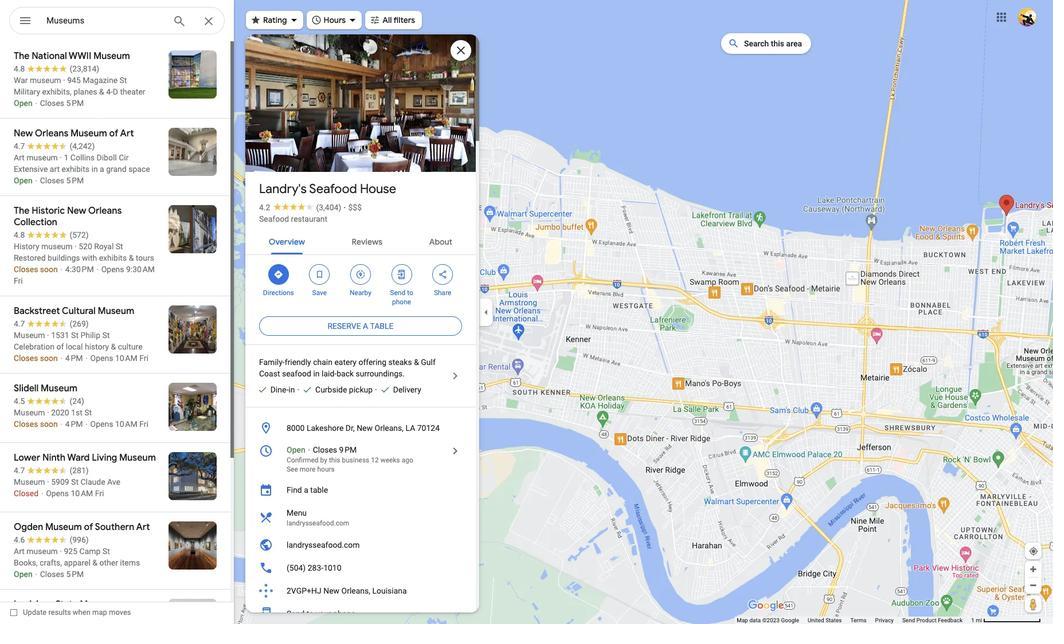 Task type: describe. For each thing, give the bounding box(es) containing it.
send for send to phone
[[390, 289, 405, 297]]


[[18, 13, 32, 29]]

results for museums feed
[[0, 41, 234, 624]]

· inside offers curbside pickup group
[[297, 385, 299, 394]]

google account: ben nelson  
(ben.nelson1980@gmail.com) image
[[1018, 8, 1037, 26]]

information for landry's seafood house region
[[245, 417, 476, 624]]

gulf
[[421, 358, 436, 367]]

confirmed
[[287, 456, 319, 464]]

4.2 stars image
[[270, 203, 316, 210]]

this inside button
[[771, 39, 784, 48]]

· inside 'offers delivery' group
[[375, 385, 377, 394]]

moves
[[109, 608, 131, 617]]

family-
[[259, 358, 285, 367]]

photos
[[299, 148, 328, 159]]

hours
[[324, 15, 346, 25]]

1 vertical spatial orleans,
[[341, 587, 370, 596]]

share
[[434, 289, 451, 297]]

business
[[342, 456, 369, 464]]

send for send product feedback
[[902, 618, 915, 624]]

9 pm
[[339, 445, 357, 455]]

feedback
[[938, 618, 963, 624]]

dine-
[[270, 385, 289, 394]]

search this area
[[744, 39, 802, 48]]

your
[[316, 609, 331, 619]]

in inside group
[[289, 385, 295, 394]]

reserve a table link
[[259, 312, 462, 340]]

menu
[[287, 509, 307, 518]]

curbside pickup
[[315, 385, 373, 394]]


[[397, 268, 407, 281]]

reviews
[[352, 237, 382, 247]]

all
[[383, 15, 392, 25]]

by
[[320, 456, 327, 464]]

landry's seafood house main content
[[244, 26, 479, 624]]

phone inside "send to phone"
[[392, 298, 411, 306]]

table for reserve a table
[[370, 322, 394, 331]]

8000 lakeshore dr, new orleans, la 70124
[[287, 424, 440, 433]]

footer inside google maps element
[[737, 617, 971, 624]]

Update results when map moves checkbox
[[10, 605, 131, 620]]

landry's seafood house
[[259, 181, 396, 197]]

tab list inside landry's seafood house main content
[[245, 227, 476, 255]]

2vgp+hj
[[287, 587, 321, 596]]

send for send to your phone
[[287, 609, 305, 619]]

2vgp+hj new orleans, louisiana button
[[245, 580, 476, 603]]

united states
[[808, 618, 842, 624]]


[[355, 268, 366, 281]]

none field inside museums field
[[46, 14, 163, 28]]

hours
[[317, 466, 335, 474]]

terms button
[[851, 617, 867, 624]]

chain
[[313, 358, 333, 367]]


[[314, 268, 325, 281]]

reserve a table
[[328, 322, 394, 331]]

2 landrysseafood.com from the top
[[287, 541, 360, 550]]

1
[[971, 618, 975, 624]]

1 mi
[[971, 618, 982, 624]]


[[273, 268, 284, 281]]

&
[[414, 358, 419, 367]]

©2023
[[762, 618, 780, 624]]

offers delivery group
[[375, 384, 421, 396]]

(504) 283-1010 button
[[245, 557, 476, 580]]

map
[[737, 618, 748, 624]]

collapse side panel image
[[480, 306, 493, 318]]

steaks
[[388, 358, 412, 367]]

save
[[312, 289, 327, 297]]

(504)
[[287, 564, 306, 573]]

product
[[917, 618, 937, 624]]

restaurant
[[291, 214, 327, 224]]

coast
[[259, 369, 280, 378]]

(504) 283-1010
[[287, 564, 341, 573]]

actions for landry's seafood house region
[[245, 255, 476, 312]]

show your location image
[[1029, 546, 1039, 557]]

nearby
[[350, 289, 371, 297]]

menu landrysseafood.com
[[287, 509, 349, 527]]

offers curbside pickup group
[[297, 384, 373, 396]]

map
[[92, 608, 107, 617]]

find
[[287, 486, 302, 495]]

8000 lakeshore dr, new orleans, la 70124 button
[[245, 417, 476, 440]]

1 vertical spatial new
[[323, 587, 339, 596]]



Task type: vqa. For each thing, say whether or not it's contained in the screenshot.
the landrysseafood.com to the top
yes



Task type: locate. For each thing, give the bounding box(es) containing it.
send down 
[[390, 289, 405, 297]]

tab list containing overview
[[245, 227, 476, 255]]

12
[[371, 456, 379, 464]]

open
[[287, 445, 305, 455]]

(3,404)
[[316, 203, 341, 212]]

0 horizontal spatial table
[[310, 486, 328, 495]]

send inside the information for landry's seafood house region
[[287, 609, 305, 619]]

1 vertical spatial phone
[[333, 609, 355, 619]]

this right by
[[329, 456, 340, 464]]

send down 2vgp+hj in the left bottom of the page
[[287, 609, 305, 619]]

table for find a table
[[310, 486, 328, 495]]

orleans,
[[375, 424, 404, 433], [341, 587, 370, 596]]

landrysseafood.com link
[[245, 534, 476, 557]]

map data ©2023 google
[[737, 618, 799, 624]]

1010
[[323, 564, 341, 573]]

in
[[313, 369, 320, 378], [289, 385, 295, 394]]

in down seafood at bottom
[[289, 385, 295, 394]]


[[438, 268, 448, 281]]

orleans, up send to your phone button
[[341, 587, 370, 596]]

0 vertical spatial a
[[363, 322, 368, 331]]

1 horizontal spatial new
[[357, 424, 373, 433]]

privacy button
[[875, 617, 894, 624]]

· right pickup
[[375, 385, 377, 394]]

0 vertical spatial seafood
[[309, 181, 357, 197]]

search this area button
[[721, 33, 811, 54]]

new down the 1010 on the left of the page
[[323, 587, 339, 596]]

⋅
[[307, 445, 311, 455]]

dr,
[[346, 424, 355, 433]]

phone inside button
[[333, 609, 355, 619]]

mi
[[976, 618, 982, 624]]

data
[[750, 618, 761, 624]]

0 vertical spatial new
[[357, 424, 373, 433]]

a right find
[[304, 486, 308, 495]]

0 horizontal spatial orleans,
[[341, 587, 370, 596]]

photo of landry's seafood house image
[[244, 26, 478, 180]]

offering
[[359, 358, 386, 367]]

seafood down 4.2
[[259, 214, 289, 224]]

0 vertical spatial orleans,
[[375, 424, 404, 433]]

tab list
[[245, 227, 476, 255]]

send product feedback button
[[902, 617, 963, 624]]

show street view coverage image
[[1025, 596, 1042, 613]]

0 horizontal spatial send
[[287, 609, 305, 619]]

to for phone
[[407, 289, 413, 297]]

see
[[287, 466, 298, 474]]

0 vertical spatial in
[[313, 369, 320, 378]]

3,092 photos button
[[254, 143, 332, 163]]

update
[[23, 608, 47, 617]]

1 horizontal spatial this
[[771, 39, 784, 48]]

in inside family-friendly chain eatery offering steaks & gulf coast seafood in laid-back surroundings.
[[313, 369, 320, 378]]

terms
[[851, 618, 867, 624]]

1 vertical spatial table
[[310, 486, 328, 495]]

2 horizontal spatial ·
[[375, 385, 377, 394]]

lakeshore
[[307, 424, 344, 433]]

0 vertical spatial to
[[407, 289, 413, 297]]

0 vertical spatial this
[[771, 39, 784, 48]]

0 horizontal spatial seafood
[[259, 214, 289, 224]]

find a table
[[287, 486, 328, 495]]

house
[[360, 181, 396, 197]]

a inside button
[[304, 486, 308, 495]]

serves dine-in group
[[252, 384, 295, 396]]

phone down 
[[392, 298, 411, 306]]

dine-in
[[270, 385, 295, 394]]

0 horizontal spatial to
[[307, 609, 314, 619]]

rating
[[263, 15, 287, 25]]

landrysseafood.com up '283-' in the bottom left of the page
[[287, 541, 360, 550]]

seafood up (3,404)
[[309, 181, 357, 197]]

google maps element
[[0, 0, 1053, 624]]

1 vertical spatial landrysseafood.com
[[287, 541, 360, 550]]

phone
[[392, 298, 411, 306], [333, 609, 355, 619]]

landry's
[[259, 181, 307, 197]]

table inside "link"
[[370, 322, 394, 331]]

zoom in image
[[1029, 565, 1038, 574]]

1 horizontal spatial send
[[390, 289, 405, 297]]

send to phone
[[390, 289, 413, 306]]

1 landrysseafood.com from the top
[[287, 519, 349, 527]]

0 horizontal spatial in
[[289, 385, 295, 394]]

·
[[344, 203, 346, 212], [297, 385, 299, 394], [375, 385, 377, 394]]

1 mi button
[[971, 618, 1041, 624]]

1 vertical spatial to
[[307, 609, 314, 619]]

price: expensive element
[[348, 203, 362, 212]]

filters
[[394, 15, 415, 25]]

0 horizontal spatial ·
[[297, 385, 299, 394]]

 search field
[[9, 7, 225, 37]]

pickup
[[349, 385, 373, 394]]

3,404 reviews element
[[316, 203, 341, 212]]

1 horizontal spatial orleans,
[[375, 424, 404, 433]]

to inside "send to phone"
[[407, 289, 413, 297]]

this inside open ⋅ closes 9 pm confirmed by this business 12 weeks ago see more hours
[[329, 456, 340, 464]]

zoom out image
[[1029, 581, 1038, 590]]

when
[[73, 608, 90, 617]]

a inside "link"
[[363, 322, 368, 331]]

to for your
[[307, 609, 314, 619]]

eatery
[[335, 358, 357, 367]]

1 vertical spatial seafood
[[259, 214, 289, 224]]

privacy
[[875, 618, 894, 624]]

send
[[390, 289, 405, 297], [287, 609, 305, 619], [902, 618, 915, 624]]

· left "price: expensive" element
[[344, 203, 346, 212]]

table down hours
[[310, 486, 328, 495]]

find a table button
[[245, 479, 476, 502]]

seafood inside button
[[259, 214, 289, 224]]

seafood
[[282, 369, 311, 378]]

laid-
[[322, 369, 337, 378]]

None field
[[46, 14, 163, 28]]

send left "product"
[[902, 618, 915, 624]]

1 horizontal spatial seafood
[[309, 181, 357, 197]]

friendly
[[285, 358, 311, 367]]

8000
[[287, 424, 305, 433]]

to left your
[[307, 609, 314, 619]]

about
[[429, 237, 452, 247]]

0 horizontal spatial a
[[304, 486, 308, 495]]

results
[[48, 608, 71, 617]]

send product feedback
[[902, 618, 963, 624]]

1 vertical spatial a
[[304, 486, 308, 495]]

1 horizontal spatial phone
[[392, 298, 411, 306]]

a right reserve
[[363, 322, 368, 331]]

states
[[826, 618, 842, 624]]

search
[[744, 39, 769, 48]]

weeks
[[381, 456, 400, 464]]

new
[[357, 424, 373, 433], [323, 587, 339, 596]]

update results when map moves
[[23, 608, 131, 617]]

1 horizontal spatial ·
[[344, 203, 346, 212]]

0 vertical spatial table
[[370, 322, 394, 331]]

0 vertical spatial landrysseafood.com
[[287, 519, 349, 527]]

all filters
[[383, 15, 415, 25]]

landrysseafood.com
[[287, 519, 349, 527], [287, 541, 360, 550]]

1 vertical spatial in
[[289, 385, 295, 394]]

3,092
[[275, 148, 297, 159]]

curbside
[[315, 385, 347, 394]]

landrysseafood.com down the menu
[[287, 519, 349, 527]]

closes
[[313, 445, 337, 455]]

in left laid-
[[313, 369, 320, 378]]

2 horizontal spatial send
[[902, 618, 915, 624]]

surroundings.
[[356, 369, 405, 378]]

table down "send to phone"
[[370, 322, 394, 331]]

directions
[[263, 289, 294, 297]]

1 horizontal spatial a
[[363, 322, 368, 331]]

table inside button
[[310, 486, 328, 495]]

1 horizontal spatial table
[[370, 322, 394, 331]]

a for find
[[304, 486, 308, 495]]

this
[[771, 39, 784, 48], [329, 456, 340, 464]]

2vgp+hj new orleans, louisiana
[[287, 587, 407, 596]]

delivery
[[393, 385, 421, 394]]

hours button
[[307, 7, 362, 33]]

table
[[370, 322, 394, 331], [310, 486, 328, 495]]

this left area
[[771, 39, 784, 48]]

united states button
[[808, 617, 842, 624]]

area
[[786, 39, 802, 48]]

$$$
[[348, 203, 362, 212]]

ago
[[402, 456, 413, 464]]

send inside "send to phone"
[[390, 289, 405, 297]]

overview button
[[260, 227, 314, 255]]

seafood
[[309, 181, 357, 197], [259, 214, 289, 224]]

1 horizontal spatial to
[[407, 289, 413, 297]]

footer containing map data ©2023 google
[[737, 617, 971, 624]]

1 horizontal spatial in
[[313, 369, 320, 378]]

283-
[[308, 564, 323, 573]]

back
[[337, 369, 354, 378]]

0 horizontal spatial this
[[329, 456, 340, 464]]

0 horizontal spatial new
[[323, 587, 339, 596]]

0 horizontal spatial phone
[[333, 609, 355, 619]]

new right dr,
[[357, 424, 373, 433]]

reserve
[[328, 322, 361, 331]]

· right dine-in
[[297, 385, 299, 394]]

Museums field
[[9, 7, 225, 35]]

0 vertical spatial phone
[[392, 298, 411, 306]]

overview
[[269, 237, 305, 247]]

reviews button
[[343, 227, 392, 255]]

footer
[[737, 617, 971, 624]]

· $$$
[[344, 203, 362, 212]]

to inside button
[[307, 609, 314, 619]]

send to your phone button
[[245, 603, 476, 624]]

to left share
[[407, 289, 413, 297]]

send to your phone
[[287, 609, 355, 619]]

 button
[[9, 7, 41, 37]]

louisiana
[[372, 587, 407, 596]]

a for reserve
[[363, 322, 368, 331]]

all filters button
[[365, 7, 422, 33]]

phone right your
[[333, 609, 355, 619]]

1 vertical spatial this
[[329, 456, 340, 464]]

google
[[781, 618, 799, 624]]

orleans, left la
[[375, 424, 404, 433]]

united
[[808, 618, 824, 624]]



